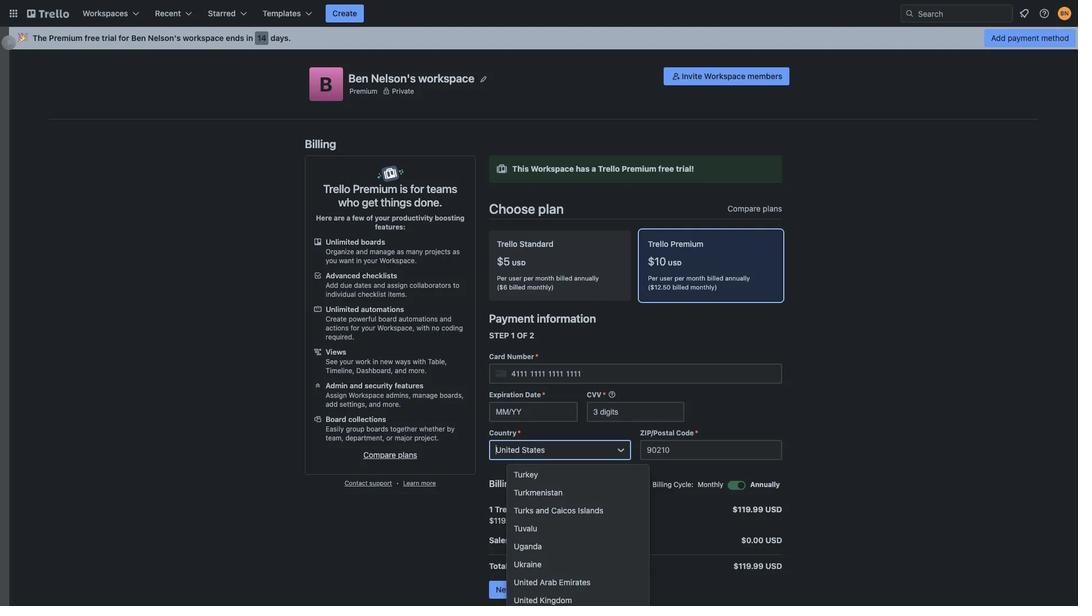 Task type: vqa. For each thing, say whether or not it's contained in the screenshot.
leftmost Designer
no



Task type: locate. For each thing, give the bounding box(es) containing it.
payment down 0 notifications icon
[[1008, 33, 1039, 43]]

0 horizontal spatial in
[[246, 33, 253, 43]]

2 vertical spatial in
[[373, 358, 378, 366]]

0 horizontal spatial billing
[[305, 138, 336, 151]]

ways
[[395, 358, 411, 366]]

2 horizontal spatial billing
[[653, 481, 672, 489]]

workspace for invite
[[704, 71, 746, 81]]

workspace
[[183, 33, 224, 43], [418, 72, 475, 85]]

add inside advanced checklists add due dates and assign collaborators to individual checklist items.
[[326, 281, 338, 290]]

0 vertical spatial of
[[366, 214, 373, 222]]

for inside unlimited automations create powerful board automations and actions for your workspace, with no coding required.
[[351, 324, 360, 332]]

tax
[[512, 536, 525, 545]]

invite workspace members
[[682, 71, 783, 81]]

$119.99 up sales tax
[[489, 516, 518, 526]]

0 horizontal spatial per
[[497, 275, 507, 282]]

checklists
[[362, 271, 397, 280]]

manage up workspace. at the top
[[370, 248, 395, 256]]

contact support link
[[345, 480, 392, 487]]

date
[[525, 391, 541, 399]]

user inside per user per month billed annually ($6 billed monthly)
[[509, 275, 522, 282]]

workspace inside button
[[704, 71, 746, 81]]

banner
[[9, 27, 1078, 49]]

islands
[[578, 506, 604, 515]]

0 horizontal spatial payment
[[550, 585, 582, 595]]

payment
[[1008, 33, 1039, 43], [550, 585, 582, 595]]

month
[[535, 275, 554, 282], [686, 275, 706, 282]]

compare plans for the bottom compare plans link
[[363, 450, 417, 460]]

your inside 'here are a few of your productivity boosting features:'
[[375, 214, 390, 222]]

nelson's down recent
[[148, 33, 181, 43]]

0 horizontal spatial workspace
[[349, 391, 384, 400]]

0 horizontal spatial as
[[397, 248, 404, 256]]

1 horizontal spatial of
[[517, 331, 528, 340]]

* right date at the bottom of the page
[[542, 391, 545, 399]]

payment up the kingdom
[[550, 585, 582, 595]]

premium inside trello premium is for teams who get things done.
[[353, 183, 397, 195]]

1 horizontal spatial plans
[[763, 204, 782, 213]]

1 vertical spatial manage
[[413, 391, 438, 400]]

premium right "the"
[[49, 33, 83, 43]]

and
[[356, 248, 368, 256], [374, 281, 385, 290], [440, 315, 452, 323], [395, 367, 407, 375], [350, 381, 363, 390], [369, 400, 381, 409], [536, 506, 549, 515]]

team,
[[326, 434, 344, 443]]

billing for billing cycle : monthly
[[653, 481, 672, 489]]

uganda
[[514, 542, 542, 551]]

1 horizontal spatial per
[[675, 275, 685, 282]]

country *
[[489, 429, 521, 437]]

with left no
[[417, 324, 430, 332]]

premium
[[49, 33, 83, 43], [350, 87, 378, 95], [622, 164, 657, 174], [353, 183, 397, 195], [671, 239, 704, 249]]

1 horizontal spatial nelson's
[[371, 72, 416, 85]]

per inside per user per month billed annually ($6 billed monthly)
[[497, 275, 507, 282]]

manage inside admin and security features assign workspace admins, manage boards, add settings, and more.
[[413, 391, 438, 400]]

0 vertical spatial in
[[246, 33, 253, 43]]

month down trello premium at the top right of the page
[[686, 275, 706, 282]]

board collections easily group boards together whether by team, department, or major project.
[[326, 415, 455, 443]]

month inside per user per month billed annually ($6 billed monthly)
[[535, 275, 554, 282]]

1 horizontal spatial per
[[648, 275, 658, 282]]

* right country
[[518, 429, 521, 437]]

1 user from the left
[[509, 275, 522, 282]]

boards inside unlimited boards organize and manage as many projects as you want in your workspace.
[[361, 238, 385, 247]]

2 per from the left
[[675, 275, 685, 282]]

1 vertical spatial workspace
[[418, 72, 475, 85]]

dashboard,
[[356, 367, 393, 375]]

turkey
[[514, 470, 538, 479]]

* left the open cvv tooltip icon
[[603, 391, 606, 399]]

1 right step on the left bottom
[[511, 331, 515, 340]]

card
[[489, 353, 505, 361]]

easily
[[326, 425, 344, 434]]

1 vertical spatial create
[[326, 315, 347, 323]]

1 monthly) from the left
[[527, 283, 554, 291]]

free left 'trial'
[[85, 33, 100, 43]]

1 horizontal spatial monthly)
[[691, 283, 717, 291]]

next: confirm payment
[[496, 585, 582, 595]]

in inside unlimited boards organize and manage as many projects as you want in your workspace.
[[356, 257, 362, 265]]

create
[[333, 8, 357, 18], [326, 315, 347, 323]]

0 horizontal spatial plans
[[398, 450, 417, 460]]

2 monthly) from the left
[[691, 283, 717, 291]]

1 horizontal spatial month
[[686, 275, 706, 282]]

0 horizontal spatial for
[[119, 33, 129, 43]]

1 vertical spatial in
[[356, 257, 362, 265]]

add down search field
[[991, 33, 1006, 43]]

boosting
[[435, 214, 465, 222]]

2 horizontal spatial workspace
[[704, 71, 746, 81]]

user for $10
[[660, 275, 673, 282]]

per for $5
[[524, 275, 534, 282]]

billing for billing
[[305, 138, 336, 151]]

2 horizontal spatial for
[[410, 183, 424, 195]]

switch to… image
[[8, 8, 19, 19]]

user inside per user per month billed annually ($12.50 billed monthly)
[[660, 275, 673, 282]]

monthly) right the ($12.50
[[691, 283, 717, 291]]

2 unlimited from the top
[[326, 305, 359, 314]]

in left 14
[[246, 33, 253, 43]]

2 horizontal spatial in
[[373, 358, 378, 366]]

annual
[[518, 505, 543, 514]]

0 vertical spatial add
[[991, 33, 1006, 43]]

united
[[496, 445, 520, 455], [514, 578, 538, 587], [514, 596, 538, 605]]

0 vertical spatial for
[[119, 33, 129, 43]]

due
[[340, 281, 352, 290]]

0 horizontal spatial free
[[85, 33, 100, 43]]

user for $5
[[509, 275, 522, 282]]

0 vertical spatial create
[[333, 8, 357, 18]]

monthly) inside per user per month billed annually ($6 billed monthly)
[[527, 283, 554, 291]]

and down checklists
[[374, 281, 385, 290]]

1 horizontal spatial in
[[356, 257, 362, 265]]

and up collections
[[369, 400, 381, 409]]

0 vertical spatial more.
[[409, 367, 427, 375]]

1 vertical spatial united
[[514, 578, 538, 587]]

1 horizontal spatial compare plans link
[[728, 203, 782, 215]]

your inside unlimited automations create powerful board automations and actions for your workspace, with no coding required.
[[361, 324, 376, 332]]

* for expiration date *
[[542, 391, 545, 399]]

0 horizontal spatial user
[[509, 275, 522, 282]]

teams
[[427, 183, 457, 195]]

0 horizontal spatial annually
[[574, 275, 599, 282]]

0 vertical spatial workspace
[[704, 71, 746, 81]]

code
[[676, 429, 694, 437]]

1 vertical spatial workspace
[[531, 164, 574, 174]]

in right want
[[356, 257, 362, 265]]

ben right 'trial'
[[131, 33, 146, 43]]

department,
[[345, 434, 384, 443]]

1 horizontal spatial more.
[[409, 367, 427, 375]]

compare plans for compare plans link to the right
[[728, 204, 782, 213]]

0 horizontal spatial of
[[366, 214, 373, 222]]

with inside views see your work in new ways with table, timeline, dashboard, and more.
[[413, 358, 426, 366]]

get
[[362, 196, 378, 209]]

* for zip/postal code *
[[695, 429, 698, 437]]

annually
[[574, 275, 599, 282], [725, 275, 750, 282]]

unlimited inside unlimited boards organize and manage as many projects as you want in your workspace.
[[326, 238, 359, 247]]

monthly) for $10
[[691, 283, 717, 291]]

as right projects
[[453, 248, 460, 256]]

trello up $10
[[648, 239, 669, 249]]

unlimited up organize
[[326, 238, 359, 247]]

workspace.
[[380, 257, 417, 265]]

more. inside admin and security features assign workspace admins, manage boards, add settings, and more.
[[383, 400, 401, 409]]

ben nelson (bennelson96) image
[[1058, 7, 1072, 20]]

billed
[[556, 275, 572, 282], [707, 275, 724, 282], [509, 283, 526, 291], [673, 283, 689, 291]]

workspace left has
[[531, 164, 574, 174]]

user up the ($12.50
[[660, 275, 673, 282]]

user down $5 usd
[[509, 275, 522, 282]]

and inside unlimited boards organize and manage as many projects as you want in your workspace.
[[356, 248, 368, 256]]

united for united states
[[496, 445, 520, 455]]

of inside 'here are a few of your productivity boosting features:'
[[366, 214, 373, 222]]

1 vertical spatial automations
[[399, 315, 438, 323]]

step
[[489, 331, 509, 340]]

0 horizontal spatial compare
[[363, 450, 396, 460]]

1 horizontal spatial user
[[660, 275, 673, 282]]

with inside unlimited automations create powerful board automations and actions for your workspace, with no coding required.
[[417, 324, 430, 332]]

manage down features
[[413, 391, 438, 400]]

see
[[326, 358, 338, 366]]

learn
[[403, 480, 420, 487]]

a inside 'here are a few of your productivity boosting features:'
[[347, 214, 350, 222]]

annually for $5
[[574, 275, 599, 282]]

1 per from the left
[[497, 275, 507, 282]]

work
[[356, 358, 371, 366]]

many
[[406, 248, 423, 256]]

automations up board
[[361, 305, 404, 314]]

0 vertical spatial compare plans
[[728, 204, 782, 213]]

1 up sales
[[489, 505, 493, 514]]

0 vertical spatial $119.99 usd
[[733, 505, 782, 514]]

of left 2
[[517, 331, 528, 340]]

united down confirm
[[514, 596, 538, 605]]

unlimited
[[326, 238, 359, 247], [326, 305, 359, 314]]

your up checklists
[[364, 257, 378, 265]]

add up individual
[[326, 281, 338, 290]]

workspace down the security
[[349, 391, 384, 400]]

nelson's
[[148, 33, 181, 43], [371, 72, 416, 85]]

0 horizontal spatial per
[[524, 275, 534, 282]]

features
[[395, 381, 424, 390]]

0 vertical spatial ben
[[131, 33, 146, 43]]

0 vertical spatial compare
[[728, 204, 761, 213]]

board
[[326, 415, 346, 424]]

admin
[[326, 381, 348, 390]]

* right number
[[535, 353, 539, 361]]

1 annually from the left
[[574, 275, 599, 282]]

2 vertical spatial for
[[351, 324, 360, 332]]

$119.99 inside 1 trello annual license $119.99 usd each
[[489, 516, 518, 526]]

month down standard
[[535, 275, 554, 282]]

* right code
[[695, 429, 698, 437]]

as up workspace. at the top
[[397, 248, 404, 256]]

2 user from the left
[[660, 275, 673, 282]]

boards down features:
[[361, 238, 385, 247]]

1 horizontal spatial manage
[[413, 391, 438, 400]]

of inside 'payment information step 1 of 2'
[[517, 331, 528, 340]]

0 horizontal spatial nelson's
[[148, 33, 181, 43]]

0 vertical spatial $119.99
[[733, 505, 764, 514]]

ben inside banner
[[131, 33, 146, 43]]

per for $10
[[648, 275, 658, 282]]

and down ways
[[395, 367, 407, 375]]

0 horizontal spatial compare plans
[[363, 450, 417, 460]]

0 horizontal spatial monthly)
[[527, 283, 554, 291]]

workspace right the invite
[[704, 71, 746, 81]]

per
[[524, 275, 534, 282], [675, 275, 685, 282]]

1 horizontal spatial annually
[[725, 275, 750, 282]]

trello right has
[[598, 164, 620, 174]]

tuvalu
[[514, 524, 537, 533]]

and right organize
[[356, 248, 368, 256]]

0 horizontal spatial manage
[[370, 248, 395, 256]]

unlimited down individual
[[326, 305, 359, 314]]

1 horizontal spatial 1
[[511, 331, 515, 340]]

annually inside per user per month billed annually ($12.50 billed monthly)
[[725, 275, 750, 282]]

free inside banner
[[85, 33, 100, 43]]

1 vertical spatial 1
[[489, 505, 493, 514]]

1 per from the left
[[524, 275, 534, 282]]

0 vertical spatial a
[[592, 164, 596, 174]]

month inside per user per month billed annually ($12.50 billed monthly)
[[686, 275, 706, 282]]

1 as from the left
[[397, 248, 404, 256]]

more. down 'admins,'
[[383, 400, 401, 409]]

usd
[[512, 260, 526, 267], [668, 260, 682, 267], [765, 505, 782, 514], [520, 516, 536, 526], [766, 536, 782, 545], [766, 561, 782, 571]]

per inside per user per month billed annually ($6 billed monthly)
[[524, 275, 534, 282]]

and up coding
[[440, 315, 452, 323]]

1 horizontal spatial compare plans
[[728, 204, 782, 213]]

1 horizontal spatial a
[[592, 164, 596, 174]]

compare for compare plans link to the right
[[728, 204, 761, 213]]

payment information step 1 of 2
[[489, 312, 596, 340]]

and up settings,
[[350, 381, 363, 390]]

0 horizontal spatial a
[[347, 214, 350, 222]]

1 horizontal spatial payment
[[1008, 33, 1039, 43]]

standard
[[520, 239, 554, 249]]

0 vertical spatial 1
[[511, 331, 515, 340]]

united down the country * in the left bottom of the page
[[496, 445, 520, 455]]

cvv *
[[587, 391, 606, 399]]

0 vertical spatial workspace
[[183, 33, 224, 43]]

1 vertical spatial plans
[[398, 450, 417, 460]]

2 month from the left
[[686, 275, 706, 282]]

0 vertical spatial plans
[[763, 204, 782, 213]]

per inside per user per month billed annually ($12.50 billed monthly)
[[675, 275, 685, 282]]

1 horizontal spatial workspace
[[418, 72, 475, 85]]

your down powerful at left bottom
[[361, 324, 376, 332]]

1 horizontal spatial as
[[453, 248, 460, 256]]

sm image
[[671, 71, 682, 82]]

with
[[417, 324, 430, 332], [413, 358, 426, 366]]

confirm
[[518, 585, 547, 595]]

1 vertical spatial compare
[[363, 450, 396, 460]]

done.
[[414, 196, 442, 209]]

1 vertical spatial ben
[[348, 72, 368, 85]]

workspace inside admin and security features assign workspace admins, manage boards, add settings, and more.
[[349, 391, 384, 400]]

free left trial!
[[658, 164, 674, 174]]

trello up who
[[323, 183, 350, 195]]

0 vertical spatial boards
[[361, 238, 385, 247]]

learn more link
[[403, 480, 436, 487]]

1 unlimited from the top
[[326, 238, 359, 247]]

monthly) right ($6
[[527, 283, 554, 291]]

$119.99 usd down $0.00 usd
[[734, 561, 782, 571]]

0 horizontal spatial ben
[[131, 33, 146, 43]]

0 horizontal spatial 1
[[489, 505, 493, 514]]

per inside per user per month billed annually ($12.50 billed monthly)
[[648, 275, 658, 282]]

powerful
[[349, 315, 376, 323]]

90210 text field
[[640, 440, 782, 460]]

has
[[576, 164, 590, 174]]

workspace inside banner
[[183, 33, 224, 43]]

private
[[392, 87, 414, 95]]

1 vertical spatial payment
[[550, 585, 582, 595]]

of right few
[[366, 214, 373, 222]]

month for $5
[[535, 275, 554, 282]]

per up ($6
[[497, 275, 507, 282]]

banner containing 🎉
[[9, 27, 1078, 49]]

billing for billing summary
[[489, 479, 515, 489]]

create button
[[326, 4, 364, 22]]

1 horizontal spatial compare
[[728, 204, 761, 213]]

more. inside views see your work in new ways with table, timeline, dashboard, and more.
[[409, 367, 427, 375]]

0 vertical spatial manage
[[370, 248, 395, 256]]

for right 'is'
[[410, 183, 424, 195]]

1 month from the left
[[535, 275, 554, 282]]

trello inside trello premium is for teams who get things done.
[[323, 183, 350, 195]]

united down ukraine
[[514, 578, 538, 587]]

$119.99 usd
[[733, 505, 782, 514], [734, 561, 782, 571]]

0 vertical spatial free
[[85, 33, 100, 43]]

more.
[[409, 367, 427, 375], [383, 400, 401, 409]]

workspace for this
[[531, 164, 574, 174]]

1 vertical spatial add
[[326, 281, 338, 290]]

invite workspace members button
[[664, 67, 789, 85]]

1 inside 1 trello annual license $119.99 usd each
[[489, 505, 493, 514]]

b
[[320, 72, 332, 95]]

workspaces
[[83, 8, 128, 18]]

your up timeline,
[[340, 358, 354, 366]]

trello
[[598, 164, 620, 174], [323, 183, 350, 195], [497, 239, 518, 249], [648, 239, 669, 249], [495, 505, 516, 514]]

$119.99 down $0.00
[[734, 561, 764, 571]]

plans for the bottom compare plans link
[[398, 450, 417, 460]]

back to home image
[[27, 4, 69, 22]]

unlimited inside unlimited automations create powerful board automations and actions for your workspace, with no coding required.
[[326, 305, 359, 314]]

1 vertical spatial unlimited
[[326, 305, 359, 314]]

2
[[530, 331, 534, 340]]

ben right b
[[348, 72, 368, 85]]

1 vertical spatial nelson's
[[371, 72, 416, 85]]

workspaces button
[[76, 4, 146, 22]]

0 horizontal spatial more.
[[383, 400, 401, 409]]

1 horizontal spatial workspace
[[531, 164, 574, 174]]

$10
[[648, 255, 666, 268]]

for right 'trial'
[[119, 33, 129, 43]]

your inside views see your work in new ways with table, timeline, dashboard, and more.
[[340, 358, 354, 366]]

usd right $5
[[512, 260, 526, 267]]

trello premium is for teams who get things done.
[[323, 183, 457, 209]]

more. down ways
[[409, 367, 427, 375]]

1 vertical spatial for
[[410, 183, 424, 195]]

0 vertical spatial compare plans link
[[728, 203, 782, 215]]

2 vertical spatial workspace
[[349, 391, 384, 400]]

a right are
[[347, 214, 350, 222]]

monthly) inside per user per month billed annually ($12.50 billed monthly)
[[691, 283, 717, 291]]

compare
[[728, 204, 761, 213], [363, 450, 396, 460]]

usd down annually
[[765, 505, 782, 514]]

trello left annual
[[495, 505, 516, 514]]

0 horizontal spatial workspace
[[183, 33, 224, 43]]

more. for features
[[383, 400, 401, 409]]

annually inside per user per month billed annually ($6 billed monthly)
[[574, 275, 599, 282]]

1 vertical spatial boards
[[366, 425, 388, 434]]

$119.99 down annually
[[733, 505, 764, 514]]

per down $5 usd
[[524, 275, 534, 282]]

your up features:
[[375, 214, 390, 222]]

2 per from the left
[[648, 275, 658, 282]]

unlimited for unlimited boards
[[326, 238, 359, 247]]

1 vertical spatial compare plans
[[363, 450, 417, 460]]

in up dashboard,
[[373, 358, 378, 366]]

0 vertical spatial with
[[417, 324, 430, 332]]

trello for trello premium is for teams who get things done.
[[323, 183, 350, 195]]

$5
[[497, 255, 510, 268]]

for down powerful at left bottom
[[351, 324, 360, 332]]

per down the $10 usd
[[675, 275, 685, 282]]

add inside banner
[[991, 33, 1006, 43]]

usd inside $5 usd
[[512, 260, 526, 267]]

premium up get
[[353, 183, 397, 195]]

nelson's up private
[[371, 72, 416, 85]]

billing summary
[[489, 479, 557, 489]]

1 vertical spatial of
[[517, 331, 528, 340]]

1 vertical spatial $119.99
[[489, 516, 518, 526]]

compare plans
[[728, 204, 782, 213], [363, 450, 417, 460]]

automations up no
[[399, 315, 438, 323]]

usd down the turks
[[520, 516, 536, 526]]

a right has
[[592, 164, 596, 174]]

group
[[346, 425, 365, 434]]

0 horizontal spatial compare plans link
[[363, 450, 417, 460]]

trello up $5
[[497, 239, 518, 249]]

$119.99 usd down annually
[[733, 505, 782, 514]]

boards down collections
[[366, 425, 388, 434]]

usd right $10
[[668, 260, 682, 267]]

card number *
[[489, 353, 539, 361]]

turkmenistan
[[514, 488, 563, 497]]

with right ways
[[413, 358, 426, 366]]

0 vertical spatial unlimited
[[326, 238, 359, 247]]

trello premium
[[648, 239, 704, 249]]

1 vertical spatial a
[[347, 214, 350, 222]]

dates
[[354, 281, 372, 290]]

contact support · learn more
[[345, 479, 436, 488]]

$0.00 usd
[[741, 536, 782, 545]]

1 horizontal spatial for
[[351, 324, 360, 332]]

1 horizontal spatial billing
[[489, 479, 515, 489]]

per up the ($12.50
[[648, 275, 658, 282]]

2 annually from the left
[[725, 275, 750, 282]]



Task type: describe. For each thing, give the bounding box(es) containing it.
14
[[257, 33, 266, 43]]

who
[[338, 196, 359, 209]]

to
[[453, 281, 460, 290]]

ukraine
[[514, 560, 542, 569]]

of for are
[[366, 214, 373, 222]]

caicos
[[551, 506, 576, 515]]

unlimited automations create powerful board automations and actions for your workspace, with no coding required.
[[326, 305, 463, 341]]

major
[[395, 434, 413, 443]]

premium inside banner
[[49, 33, 83, 43]]

advanced checklists add due dates and assign collaborators to individual checklist items.
[[326, 271, 460, 299]]

$10 usd
[[648, 255, 682, 268]]

emirates
[[559, 578, 591, 587]]

per user per month billed annually ($6 billed monthly)
[[497, 275, 599, 291]]

trial
[[102, 33, 117, 43]]

choose
[[489, 201, 535, 217]]

total
[[489, 561, 508, 571]]

trello for trello standard
[[497, 239, 518, 249]]

starred
[[208, 8, 236, 18]]

productivity
[[392, 214, 433, 222]]

united kingdom
[[514, 596, 572, 605]]

united for united kingdom
[[514, 596, 538, 605]]

0 vertical spatial nelson's
[[148, 33, 181, 43]]

trello for trello premium
[[648, 239, 669, 249]]

boards inside board collections easily group boards together whether by team, department, or major project.
[[366, 425, 388, 434]]

invite
[[682, 71, 702, 81]]

·
[[397, 479, 399, 488]]

0 notifications image
[[1018, 7, 1031, 20]]

assign
[[326, 391, 347, 400]]

and inside unlimited automations create powerful board automations and actions for your workspace, with no coding required.
[[440, 315, 452, 323]]

2 as from the left
[[453, 248, 460, 256]]

annually
[[751, 481, 780, 489]]

security
[[365, 381, 393, 390]]

trello inside 1 trello annual license $119.99 usd each
[[495, 505, 516, 514]]

premium left trial!
[[622, 164, 657, 174]]

assign
[[387, 281, 408, 290]]

plans for compare plans link to the right
[[763, 204, 782, 213]]

per user per month billed annually ($12.50 billed monthly)
[[648, 275, 750, 291]]

primary element
[[0, 0, 1078, 27]]

by
[[447, 425, 455, 434]]

united for united arab emirates
[[514, 578, 538, 587]]

🎉
[[18, 33, 28, 43]]

unlimited boards organize and manage as many projects as you want in your workspace.
[[326, 238, 460, 265]]

manage inside unlimited boards organize and manage as many projects as you want in your workspace.
[[370, 248, 395, 256]]

license
[[545, 505, 572, 514]]

individual
[[326, 290, 356, 299]]

0 vertical spatial automations
[[361, 305, 404, 314]]

collaborators
[[410, 281, 451, 290]]

usd inside the $10 usd
[[668, 260, 682, 267]]

information
[[537, 312, 596, 325]]

workspace,
[[377, 324, 415, 332]]

recent
[[155, 8, 181, 18]]

country
[[489, 429, 517, 437]]

more. for work
[[409, 367, 427, 375]]

annually for $10
[[725, 275, 750, 282]]

* for card number *
[[535, 353, 539, 361]]

1 inside 'payment information step 1 of 2'
[[511, 331, 515, 340]]

next: confirm payment button
[[489, 581, 589, 599]]

each
[[538, 516, 556, 526]]

create inside button
[[333, 8, 357, 18]]

b button
[[309, 67, 343, 101]]

zip/postal
[[640, 429, 675, 437]]

unlimited for unlimited automations
[[326, 305, 359, 314]]

few
[[352, 214, 365, 222]]

premium up the $10 usd
[[671, 239, 704, 249]]

and inside views see your work in new ways with table, timeline, dashboard, and more.
[[395, 367, 407, 375]]

templates button
[[256, 4, 319, 22]]

1 horizontal spatial ben
[[348, 72, 368, 85]]

starred button
[[201, 4, 254, 22]]

premium right b button
[[350, 87, 378, 95]]

in inside views see your work in new ways with table, timeline, dashboard, and more.
[[373, 358, 378, 366]]

for inside trello premium is for teams who get things done.
[[410, 183, 424, 195]]

open information menu image
[[1039, 8, 1050, 19]]

per for $5
[[497, 275, 507, 282]]

united states
[[496, 445, 545, 455]]

confetti image
[[18, 33, 28, 43]]

compare for the bottom compare plans link
[[363, 450, 396, 460]]

expiration date *
[[489, 391, 545, 399]]

turks
[[514, 506, 534, 515]]

payment inside button
[[550, 585, 582, 595]]

templates
[[263, 8, 301, 18]]

Search field
[[914, 5, 1013, 22]]

search image
[[905, 9, 914, 18]]

support
[[369, 480, 392, 487]]

this
[[512, 164, 529, 174]]

or
[[386, 434, 393, 443]]

required.
[[326, 333, 354, 341]]

plan
[[538, 201, 564, 217]]

payment inside banner
[[1008, 33, 1039, 43]]

usd inside 1 trello annual license $119.99 usd each
[[520, 516, 536, 526]]

and up each on the bottom of page
[[536, 506, 549, 515]]

1 vertical spatial compare plans link
[[363, 450, 417, 460]]

usd down $0.00 usd
[[766, 561, 782, 571]]

views
[[326, 348, 346, 357]]

choose plan
[[489, 201, 564, 217]]

expiration
[[489, 391, 524, 399]]

boards,
[[440, 391, 464, 400]]

add payment method
[[991, 33, 1069, 43]]

1 vertical spatial $119.99 usd
[[734, 561, 782, 571]]

trial!
[[676, 164, 694, 174]]

admins,
[[386, 391, 411, 400]]

month for $10
[[686, 275, 706, 282]]

usd right $0.00
[[766, 536, 782, 545]]

settings,
[[340, 400, 367, 409]]

recent button
[[148, 4, 199, 22]]

projects
[[425, 248, 451, 256]]

open cvv tooltip image
[[608, 391, 616, 399]]

zip/postal code *
[[640, 429, 698, 437]]

admin and security features assign workspace admins, manage boards, add settings, and more.
[[326, 381, 464, 409]]

monthly) for $5
[[527, 283, 554, 291]]

turks and caicos islands
[[514, 506, 604, 515]]

united arab emirates
[[514, 578, 591, 587]]

kingdom
[[540, 596, 572, 605]]

1 trello annual license $119.99 usd each
[[489, 505, 572, 526]]

next:
[[496, 585, 516, 595]]

things
[[381, 196, 412, 209]]

ends
[[226, 33, 244, 43]]

1 horizontal spatial free
[[658, 164, 674, 174]]

monthly
[[698, 481, 724, 489]]

your inside unlimited boards organize and manage as many projects as you want in your workspace.
[[364, 257, 378, 265]]

this workspace has a trello premium free trial!
[[512, 164, 694, 174]]

2 vertical spatial $119.99
[[734, 561, 764, 571]]

of for information
[[517, 331, 528, 340]]

no
[[432, 324, 440, 332]]

states
[[522, 445, 545, 455]]

new
[[380, 358, 393, 366]]

table,
[[428, 358, 447, 366]]

create inside unlimited automations create powerful board automations and actions for your workspace, with no coding required.
[[326, 315, 347, 323]]

number
[[507, 353, 534, 361]]

and inside advanced checklists add due dates and assign collaborators to individual checklist items.
[[374, 281, 385, 290]]

the
[[33, 33, 47, 43]]

per for $10
[[675, 275, 685, 282]]

in inside banner
[[246, 33, 253, 43]]

checklist
[[358, 290, 386, 299]]



